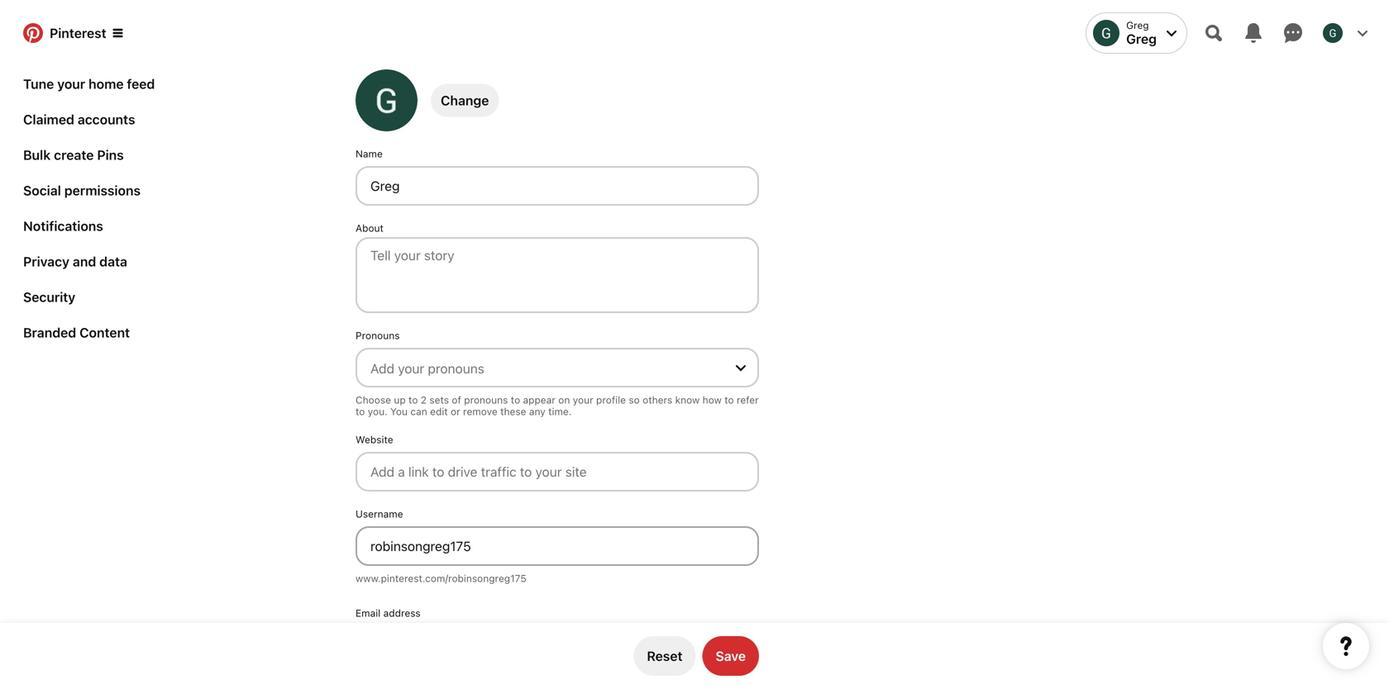 Task type: locate. For each thing, give the bounding box(es) containing it.
change button
[[431, 84, 499, 117]]

0 vertical spatial your
[[57, 76, 85, 92]]

up
[[394, 395, 406, 406]]

greg
[[1127, 19, 1150, 31], [1127, 31, 1157, 47]]

visibility
[[67, 41, 119, 56]]

pronouns
[[356, 330, 400, 342]]

create
[[54, 147, 94, 163]]

1 horizontal spatial your
[[573, 395, 594, 406]]

pronouns
[[464, 395, 508, 406]]

greg inside greg greg
[[1127, 19, 1150, 31]]

Website url field
[[356, 452, 759, 492]]

appear
[[523, 395, 556, 406]]

1 vertical spatial your
[[573, 395, 594, 406]]

edit
[[430, 406, 448, 418]]

your
[[57, 76, 85, 92], [573, 395, 594, 406]]

management
[[78, 5, 161, 21]]

list containing account management
[[17, 0, 182, 354]]

to left appear
[[511, 395, 520, 406]]

to left the you.
[[356, 406, 365, 418]]

account management
[[23, 5, 161, 21]]

profile visibility link
[[17, 34, 126, 63]]

your right on
[[573, 395, 594, 406]]

none field containing pronouns
[[349, 330, 766, 424]]

you
[[390, 406, 408, 418]]

branded
[[23, 325, 76, 341]]

2
[[421, 395, 427, 406]]

can
[[411, 406, 427, 418]]

claimed accounts link
[[17, 105, 142, 134]]

greg image
[[1094, 20, 1120, 46], [1324, 23, 1343, 43]]

Email address text field
[[356, 626, 759, 666]]

email address
[[356, 608, 421, 620]]

dynamic badge dropdown menu button image
[[113, 28, 123, 38]]

your right the tune
[[57, 76, 85, 92]]

1 greg from the top
[[1127, 19, 1150, 31]]

tune your home feed
[[23, 76, 155, 92]]

to
[[409, 395, 418, 406], [511, 395, 520, 406], [725, 395, 734, 406], [356, 406, 365, 418]]

branded content
[[23, 325, 130, 341]]

home
[[89, 76, 124, 92]]

account management link
[[17, 0, 167, 27]]

photo
[[356, 55, 383, 66]]

list
[[17, 0, 182, 354]]

any
[[529, 406, 546, 418]]

feed
[[127, 76, 155, 92]]

privacy
[[23, 254, 70, 270]]

None field
[[349, 330, 766, 424]]

claimed
[[23, 112, 74, 127]]

save button
[[703, 637, 759, 677]]

greg image
[[356, 69, 418, 132]]

how
[[703, 395, 722, 406]]

email
[[356, 608, 381, 620]]



Task type: describe. For each thing, give the bounding box(es) containing it.
social permissions link
[[17, 176, 147, 205]]

0 horizontal spatial your
[[57, 76, 85, 92]]

reset
[[647, 649, 683, 665]]

greg greg
[[1127, 19, 1157, 47]]

pinterest image
[[23, 23, 43, 43]]

account switcher arrow icon image
[[1167, 28, 1177, 38]]

privacy and data
[[23, 254, 127, 270]]

bulk create pins
[[23, 147, 124, 163]]

save
[[716, 649, 746, 665]]

you.
[[368, 406, 388, 418]]

bulk
[[23, 147, 51, 163]]

pinterest button
[[13, 17, 133, 50]]

your inside the choose up to 2 sets of pronouns to appear on your profile so others know how to refer to you. you can edit or remove these any time.
[[573, 395, 594, 406]]

about
[[356, 223, 384, 234]]

0 horizontal spatial greg image
[[1094, 20, 1120, 46]]

pinterest
[[50, 25, 106, 41]]

choose up to 2 sets of pronouns to appear on your profile so others know how to refer to you. you can edit or remove these any time.
[[356, 395, 759, 418]]

name
[[356, 148, 383, 160]]

know
[[676, 395, 700, 406]]

Name text field
[[356, 166, 759, 206]]

or
[[451, 406, 461, 418]]

primary navigation header navigation
[[10, 3, 1380, 63]]

data
[[99, 254, 127, 270]]

these
[[501, 406, 527, 418]]

1 horizontal spatial greg image
[[1324, 23, 1343, 43]]

privacy and data link
[[17, 247, 134, 276]]

refer
[[737, 395, 759, 406]]

social permissions
[[23, 183, 141, 199]]

address
[[383, 608, 421, 620]]

claimed accounts
[[23, 112, 135, 127]]

profile visibility
[[23, 41, 119, 56]]

to left the 2
[[409, 395, 418, 406]]

2 greg from the top
[[1127, 31, 1157, 47]]

time.
[[549, 406, 572, 418]]

social
[[23, 183, 61, 199]]

notifications
[[23, 218, 103, 234]]

accounts
[[78, 112, 135, 127]]

branded content link
[[17, 318, 137, 347]]

website
[[356, 434, 393, 446]]

pins
[[97, 147, 124, 163]]

tune
[[23, 76, 54, 92]]

profile
[[596, 395, 626, 406]]

Pronouns text field
[[371, 355, 725, 383]]

tune your home feed link
[[17, 69, 162, 98]]

www.pinterest.com/robinsongreg175
[[356, 573, 527, 585]]

About text field
[[356, 237, 759, 314]]

notifications link
[[17, 212, 110, 241]]

security
[[23, 290, 75, 305]]

so
[[629, 395, 640, 406]]

permissions
[[64, 183, 141, 199]]

sets
[[430, 395, 449, 406]]

others
[[643, 395, 673, 406]]

change
[[441, 93, 489, 108]]

to right how
[[725, 395, 734, 406]]

remove
[[463, 406, 498, 418]]

security link
[[17, 283, 82, 312]]

content
[[80, 325, 130, 341]]

account
[[23, 5, 75, 21]]

reset button
[[634, 637, 696, 677]]

on
[[559, 395, 570, 406]]

choose
[[356, 395, 391, 406]]

profile
[[23, 41, 64, 56]]

username
[[356, 509, 403, 520]]

of
[[452, 395, 461, 406]]

and
[[73, 254, 96, 270]]

bulk create pins link
[[17, 141, 130, 170]]

Username text field
[[356, 527, 759, 567]]



Task type: vqa. For each thing, say whether or not it's contained in the screenshot.
Website url field
yes



